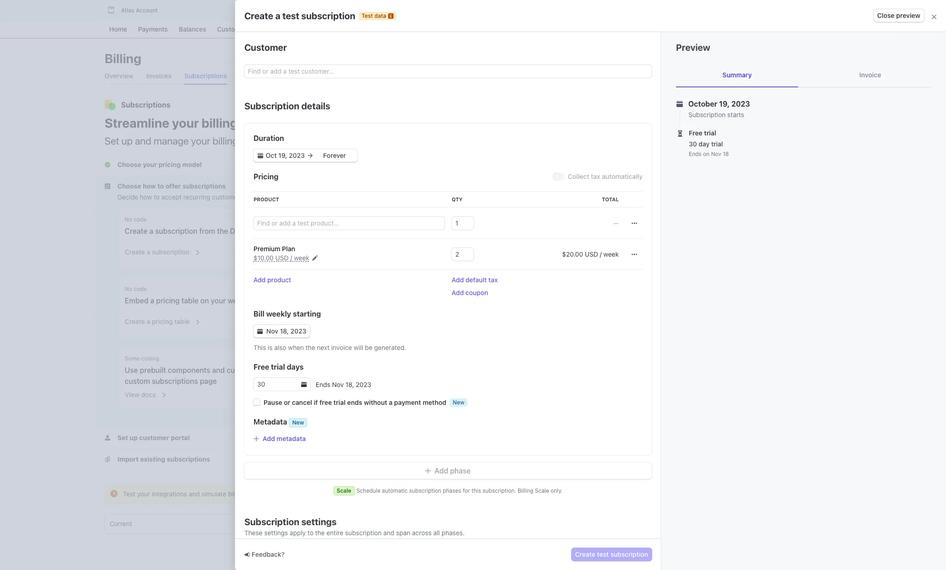 Task type: locate. For each thing, give the bounding box(es) containing it.
svg image
[[632, 221, 637, 226], [257, 329, 263, 334]]

0 vertical spatial svg image
[[258, 153, 263, 158]]

premium plan
[[254, 245, 295, 253]]

starter
[[642, 120, 663, 128]]

payments inside the 'streamline your billing workflows set up and manage your billing operations to capture more revenue and accept recurring payments globally.'
[[489, 135, 532, 147]]

test left data
[[362, 12, 373, 19]]

schedule
[[356, 487, 380, 494]]

0 horizontal spatial nov
[[266, 327, 278, 335]]

1 horizontal spatial test
[[331, 490, 343, 498]]

create inside create a pricing table button
[[125, 318, 145, 325]]

week
[[603, 250, 619, 258], [294, 254, 309, 262]]

tax
[[591, 173, 600, 180], [488, 276, 498, 284]]

apply
[[290, 529, 306, 537]]

add for add coupon
[[452, 289, 464, 297]]

a inside "create a subscription" button
[[147, 248, 150, 256]]

18, up also
[[280, 327, 289, 335]]

0 vertical spatial test
[[282, 10, 299, 21]]

1 vertical spatial or
[[284, 399, 290, 406]]

and inside 0.5% on recurring payments create subscriptions, offer trials or discounts, and effortlessly manage recurring billing.
[[750, 144, 761, 152]]

2023 up when
[[290, 327, 306, 335]]

test left integrations
[[123, 490, 135, 498]]

subscription inside october 19, 2023 subscription starts
[[688, 111, 726, 119]]

from
[[199, 227, 215, 235]]

with
[[425, 227, 439, 235], [475, 297, 489, 305], [317, 490, 329, 498]]

0 horizontal spatial accept
[[161, 193, 182, 201]]

no for embed a pricing table on your website
[[125, 286, 132, 292]]

offer
[[352, 297, 369, 305]]

discounts,
[[717, 144, 748, 152]]

day
[[699, 140, 710, 148]]

subscription down the october
[[688, 111, 726, 119]]

1 horizontal spatial website
[[447, 297, 473, 305]]

invoice up invoicing,
[[739, 181, 760, 189]]

to inside some coding use prebuilt components and custom uis to create a custom subscriptions page
[[267, 366, 274, 374]]

0 vertical spatial subscriptions
[[183, 182, 226, 190]]

recovery,
[[784, 193, 811, 200]]

the inside subscription settings these settings apply to the entire subscription and span across all phases.
[[315, 529, 325, 537]]

1 horizontal spatial ends
[[689, 151, 702, 157]]

or right pause
[[284, 399, 290, 406]]

plan
[[282, 245, 295, 253]]

0 vertical spatial custom
[[227, 366, 252, 374]]

upgrade to scale button
[[613, 216, 673, 228]]

to
[[289, 135, 297, 147], [157, 182, 164, 190], [154, 193, 160, 201], [645, 218, 651, 226], [267, 366, 274, 374], [308, 529, 313, 537]]

week down plan
[[294, 254, 309, 262]]

1 vertical spatial new
[[292, 419, 304, 426]]

add coupon
[[452, 289, 488, 297]]

add inside button
[[435, 467, 448, 475]]

0 vertical spatial payment
[[379, 227, 409, 235]]

subscriptions inside offer subscriptions on your website with a checkout integration
[[371, 297, 417, 305]]

1 vertical spatial with
[[475, 297, 489, 305]]

0 horizontal spatial with
[[317, 490, 329, 498]]

0 vertical spatial time
[[725, 181, 738, 189]]

time up invoicing,
[[725, 181, 738, 189]]

and inside some coding use prebuilt components and custom uis to create a custom subscriptions page
[[212, 366, 225, 374]]

add left phase
[[435, 467, 448, 475]]

$20.00 usd / week
[[562, 250, 619, 258]]

code up embed
[[134, 286, 147, 292]]

a inside some coding use prebuilt components and custom uis to create a custom subscriptions page
[[299, 366, 303, 374]]

0 vertical spatial with
[[425, 227, 439, 235]]

None number field
[[254, 378, 297, 391]]

tax right default
[[488, 276, 498, 284]]

subscription up these
[[244, 517, 299, 527]]

custom down use
[[125, 377, 150, 385]]

offer inside dropdown button
[[166, 182, 181, 190]]

1 horizontal spatial offer
[[678, 144, 692, 152]]

1 website from the left
[[228, 297, 254, 305]]

2 horizontal spatial 2023
[[731, 100, 750, 108]]

0 horizontal spatial manage
[[154, 135, 189, 147]]

Find or add a test product… text field
[[254, 217, 444, 230]]

1 horizontal spatial accept
[[416, 135, 445, 147]]

week down the —
[[603, 250, 619, 258]]

manage right effortlessly at the top of page
[[797, 144, 821, 152]]

scale down billing.
[[633, 169, 650, 177]]

website
[[228, 297, 254, 305], [447, 297, 473, 305]]

2 vertical spatial subscriptions
[[152, 377, 198, 385]]

0 horizontal spatial website
[[228, 297, 254, 305]]

the for settings
[[315, 529, 325, 537]]

billing inside "billing scale 0.8% on recurring payments and one-time invoice payments automate quoting, subscription billing, invoicing, revenue recovery, and revenue recognition."
[[613, 169, 631, 177]]

payments up trials
[[668, 132, 696, 140]]

1 vertical spatial time
[[302, 490, 315, 498]]

0 vertical spatial nov
[[711, 151, 721, 157]]

code inside no code embed a pricing table on your website
[[134, 286, 147, 292]]

2023 inside october 19, 2023 subscription starts
[[731, 100, 750, 108]]

add down the metadata
[[263, 435, 275, 443]]

/ inside button
[[290, 254, 292, 262]]

None text field
[[452, 217, 474, 230]]

0 horizontal spatial tax
[[488, 276, 498, 284]]

to inside the 'streamline your billing workflows set up and manage your billing operations to capture more revenue and accept recurring payments globally.'
[[289, 135, 297, 147]]

1 horizontal spatial usd
[[585, 250, 598, 258]]

0.5%
[[613, 132, 628, 140]]

1 vertical spatial svg image
[[257, 329, 263, 334]]

revenue up upgrade to scale
[[626, 200, 649, 208]]

for
[[463, 487, 470, 494]]

0 vertical spatial pricing
[[156, 297, 180, 305]]

how
[[143, 182, 156, 190], [140, 193, 152, 201]]

ends up free
[[316, 381, 330, 388]]

default
[[466, 276, 487, 284]]

subscriptions up integration
[[371, 297, 417, 305]]

add inside button
[[254, 276, 266, 284]]

/
[[600, 250, 602, 258], [290, 254, 292, 262]]

0 vertical spatial invoice
[[739, 181, 760, 189]]

and
[[135, 135, 151, 147], [397, 135, 413, 147], [750, 144, 761, 152], [698, 181, 709, 189], [613, 200, 624, 208], [212, 366, 225, 374], [189, 490, 200, 498], [383, 529, 394, 537]]

svg image
[[258, 153, 263, 158], [632, 252, 637, 257], [425, 468, 431, 474]]

create for create a pricing table
[[125, 318, 145, 325]]

/ right the $20.00 at the right of the page
[[600, 250, 602, 258]]

0 horizontal spatial revenue
[[360, 135, 395, 147]]

1 vertical spatial tab list
[[105, 514, 823, 534]]

subscription
[[301, 10, 355, 21], [669, 193, 706, 200], [155, 227, 197, 235], [152, 248, 190, 256], [409, 487, 441, 494], [345, 529, 382, 537], [610, 551, 648, 558]]

october 19, 2023 subscription starts
[[688, 100, 750, 119]]

to right the upgrade
[[645, 218, 651, 226]]

0 vertical spatial accept
[[416, 135, 445, 147]]

1 horizontal spatial or
[[710, 144, 716, 152]]

no up the share
[[352, 216, 359, 223]]

create a subscription button
[[119, 242, 201, 259]]

invoice left will
[[331, 344, 352, 352]]

to inside choose how to offer subscriptions dropdown button
[[157, 182, 164, 190]]

billing,
[[707, 193, 727, 200]]

to up start date field
[[289, 135, 297, 147]]

tab list containing summary
[[676, 63, 931, 87]]

subscription up workflows
[[244, 101, 299, 111]]

billing scale 0.8% on recurring payments and one-time invoice payments automate quoting, subscription billing, invoicing, revenue recovery, and revenue recognition.
[[613, 169, 811, 208]]

2023 up pause or cancel if free trial ends without a payment method at the left bottom of the page
[[356, 381, 371, 388]]

to right "uis"
[[267, 366, 274, 374]]

2 horizontal spatial nov
[[711, 151, 721, 157]]

add inside the 'add coupon' button
[[452, 289, 464, 297]]

automatic
[[382, 487, 408, 494]]

week inside button
[[294, 254, 309, 262]]

the for code
[[217, 227, 228, 235]]

product
[[267, 276, 291, 284]]

0 horizontal spatial invoice
[[331, 344, 352, 352]]

settings
[[301, 517, 337, 527], [264, 529, 288, 537]]

globally.
[[534, 135, 570, 147]]

no down decide
[[125, 216, 132, 223]]

how right decide
[[140, 193, 152, 201]]

scale left only.
[[535, 487, 549, 494]]

nov inside nov 18, 2023 button
[[266, 327, 278, 335]]

0 horizontal spatial test
[[123, 490, 135, 498]]

on inside free trial 30 day trial ends on nov 18
[[703, 151, 710, 157]]

billing for billing starter
[[622, 120, 641, 128]]

subscription inside button
[[152, 248, 190, 256]]

usd down plan
[[275, 254, 289, 262]]

add left product
[[254, 276, 266, 284]]

table up create a pricing table button
[[181, 297, 199, 305]]

18
[[723, 151, 729, 157]]

1 vertical spatial 18,
[[345, 381, 354, 388]]

recurring
[[639, 132, 666, 140], [448, 135, 487, 147], [613, 152, 640, 159], [639, 181, 666, 189], [183, 193, 210, 201]]

0 vertical spatial tab list
[[676, 63, 931, 87]]

None text field
[[452, 248, 474, 261]]

add for add phase
[[435, 467, 448, 475]]

settings left apply
[[264, 529, 288, 537]]

2 horizontal spatial with
[[475, 297, 489, 305]]

2023 inside button
[[290, 327, 306, 335]]

$10.00 usd / week
[[254, 254, 309, 262]]

duration
[[254, 134, 284, 142]]

tab list
[[676, 63, 931, 87], [105, 514, 823, 534]]

without
[[364, 399, 387, 406]]

new up metadata
[[292, 419, 304, 426]]

trial right the "day" at the top
[[711, 140, 723, 148]]

add inside 'add default tax' button
[[452, 276, 464, 284]]

add left coupon
[[452, 289, 464, 297]]

recurring inside "billing scale 0.8% on recurring payments and one-time invoice payments automate quoting, subscription billing, invoicing, revenue recovery, and revenue recognition."
[[639, 181, 666, 189]]

1 vertical spatial table
[[174, 318, 190, 325]]

code up the share
[[361, 216, 374, 223]]

1 vertical spatial offer
[[166, 182, 181, 190]]

svg image down the upgrade
[[632, 252, 637, 257]]

1 vertical spatial test
[[123, 490, 135, 498]]

add coupon button
[[452, 288, 488, 298]]

trials
[[693, 144, 708, 152]]

svg image down operations
[[258, 153, 263, 158]]

custom left "uis"
[[227, 366, 252, 374]]

0 vertical spatial 2023
[[731, 100, 750, 108]]

no inside no code embed a pricing table on your website
[[125, 286, 132, 292]]

weekly
[[266, 310, 291, 318]]

the
[[217, 227, 228, 235], [306, 344, 315, 352], [315, 529, 325, 537]]

2 vertical spatial svg image
[[425, 468, 431, 474]]

no inside no code create a subscription from the dashboard
[[125, 216, 132, 223]]

0 vertical spatial test
[[362, 12, 373, 19]]

scale left .
[[337, 487, 351, 494]]

code inside no code share a payment link with your customers
[[361, 216, 374, 223]]

1 vertical spatial free
[[254, 363, 269, 371]]

to down choose how to offer subscriptions dropdown button
[[154, 193, 160, 201]]

0 horizontal spatial 2023
[[290, 327, 306, 335]]

free trial days
[[254, 363, 304, 371]]

also
[[274, 344, 286, 352]]

/ down plan
[[290, 254, 292, 262]]

capture
[[300, 135, 333, 147]]

to right apply
[[308, 529, 313, 537]]

pricing inside no code embed a pricing table on your website
[[156, 297, 180, 305]]

1 vertical spatial tax
[[488, 276, 498, 284]]

svg image right the —
[[632, 221, 637, 226]]

the inside no code create a subscription from the dashboard
[[217, 227, 228, 235]]

usd for $20.00
[[585, 250, 598, 258]]

create inside "create a subscription" button
[[125, 248, 145, 256]]

the left entire
[[315, 529, 325, 537]]

payment left link
[[379, 227, 409, 235]]

on inside "billing scale 0.8% on recurring payments and one-time invoice payments automate quoting, subscription billing, invoicing, revenue recovery, and revenue recognition."
[[630, 181, 637, 189]]

2 website from the left
[[447, 297, 473, 305]]

2023
[[731, 100, 750, 108], [290, 327, 306, 335], [356, 381, 371, 388]]

this
[[472, 487, 481, 494]]

the left next
[[306, 344, 315, 352]]

with inside no code share a payment link with your customers
[[425, 227, 439, 235]]

1 horizontal spatial custom
[[227, 366, 252, 374]]

code inside no code create a subscription from the dashboard
[[134, 216, 147, 223]]

subscription inside subscription settings these settings apply to the entire subscription and span across all phases.
[[244, 517, 299, 527]]

free down this
[[254, 363, 269, 371]]

a inside no code embed a pricing table on your website
[[150, 297, 154, 305]]

create
[[275, 366, 297, 374]]

recognition.
[[651, 200, 686, 208]]

0 horizontal spatial week
[[294, 254, 309, 262]]

or right the "day" at the top
[[710, 144, 716, 152]]

your inside no code share a payment link with your customers
[[441, 227, 456, 235]]

free inside free trial 30 day trial ends on nov 18
[[689, 129, 702, 137]]

preview
[[896, 11, 920, 19]]

accept inside the 'streamline your billing workflows set up and manage your billing operations to capture more revenue and accept recurring payments globally.'
[[416, 135, 445, 147]]

18, inside nov 18, 2023 button
[[280, 327, 289, 335]]

scale down recognition.
[[653, 218, 670, 226]]

a inside offer subscriptions on your website with a checkout integration
[[491, 297, 495, 305]]

pricing down no code embed a pricing table on your website
[[152, 318, 173, 325]]

new right method at bottom
[[453, 399, 464, 406]]

tax inside button
[[488, 276, 498, 284]]

tax right collect
[[591, 173, 600, 180]]

1 horizontal spatial free
[[689, 129, 702, 137]]

subscriptions up decide how to accept recurring customer orders.
[[183, 182, 226, 190]]

no
[[125, 216, 132, 223], [352, 216, 359, 223], [125, 286, 132, 292]]

trial up the "day" at the top
[[704, 129, 716, 137]]

1 horizontal spatial invoice
[[739, 181, 760, 189]]

0.5% on recurring payments create subscriptions, offer trials or discounts, and effortlessly manage recurring billing.
[[613, 132, 821, 159]]

how inside dropdown button
[[143, 182, 156, 190]]

create inside create test subscription button
[[575, 551, 595, 558]]

automate
[[613, 193, 641, 200]]

free for free trial 30 day trial ends on nov 18
[[689, 129, 702, 137]]

1 horizontal spatial test
[[362, 12, 373, 19]]

to up decide how to accept recurring customer orders.
[[157, 182, 164, 190]]

1 vertical spatial nov
[[266, 327, 278, 335]]

0 horizontal spatial usd
[[275, 254, 289, 262]]

svg image up this
[[257, 329, 263, 334]]

usd right the $20.00 at the right of the page
[[585, 250, 598, 258]]

18, up ends
[[345, 381, 354, 388]]

1 vertical spatial ends
[[316, 381, 330, 388]]

a inside no code share a payment link with your customers
[[373, 227, 377, 235]]

1 horizontal spatial time
[[725, 181, 738, 189]]

orders.
[[242, 193, 262, 201]]

0 horizontal spatial free
[[254, 363, 269, 371]]

0 horizontal spatial custom
[[125, 377, 150, 385]]

2 vertical spatial 2023
[[356, 381, 371, 388]]

0 vertical spatial offer
[[678, 144, 692, 152]]

revenue left recovery,
[[758, 193, 782, 200]]

usd for $10.00
[[275, 254, 289, 262]]

nov up pause or cancel if free trial ends without a payment method at the left bottom of the page
[[332, 381, 344, 388]]

billing starter
[[622, 120, 663, 128]]

create
[[244, 10, 273, 21], [613, 144, 633, 152], [125, 227, 147, 235], [125, 248, 145, 256], [125, 318, 145, 325], [575, 551, 595, 558]]

with right link
[[425, 227, 439, 235]]

decide
[[117, 193, 138, 201]]

close preview
[[877, 11, 920, 19]]

subscription inside no code create a subscription from the dashboard
[[155, 227, 197, 235]]

usd inside $10.00 usd / week button
[[275, 254, 289, 262]]

code down decide
[[134, 216, 147, 223]]

0 horizontal spatial 18,
[[280, 327, 289, 335]]

nov 18, 2023
[[266, 327, 306, 335]]

1 horizontal spatial week
[[603, 250, 619, 258]]

2023 up starts
[[731, 100, 750, 108]]

billing
[[201, 115, 238, 130], [213, 135, 238, 147], [228, 490, 246, 498]]

no inside no code share a payment link with your customers
[[352, 216, 359, 223]]

with left the test clocks link
[[317, 490, 329, 498]]

2 horizontal spatial svg image
[[632, 252, 637, 257]]

payment left method at bottom
[[394, 399, 421, 406]]

0 horizontal spatial svg image
[[257, 329, 263, 334]]

docs
[[141, 391, 156, 399]]

test for test data
[[362, 12, 373, 19]]

time right through
[[302, 490, 315, 498]]

coding
[[141, 355, 159, 362]]

manage down streamline
[[154, 135, 189, 147]]

customer
[[212, 193, 240, 201]]

0 vertical spatial free
[[689, 129, 702, 137]]

nov
[[711, 151, 721, 157], [266, 327, 278, 335], [332, 381, 344, 388]]

will
[[354, 344, 363, 352]]

free
[[689, 129, 702, 137], [254, 363, 269, 371]]

how for choose
[[143, 182, 156, 190]]

pricing up create a pricing table button
[[156, 297, 180, 305]]

subscription for subscription details
[[244, 101, 299, 111]]

how right choose
[[143, 182, 156, 190]]

0 vertical spatial the
[[217, 227, 228, 235]]

on inside no code embed a pricing table on your website
[[200, 297, 209, 305]]

2 vertical spatial test
[[597, 551, 609, 558]]

0 vertical spatial how
[[143, 182, 156, 190]]

add up add coupon
[[452, 276, 464, 284]]

1 horizontal spatial /
[[600, 250, 602, 258]]

with down default
[[475, 297, 489, 305]]

1 vertical spatial subscriptions
[[371, 297, 417, 305]]

offer left trials
[[678, 144, 692, 152]]

1 horizontal spatial new
[[453, 399, 464, 406]]

revenue right more
[[360, 135, 395, 147]]

0 vertical spatial ends
[[689, 151, 702, 157]]

subscription inside button
[[610, 551, 648, 558]]

or
[[710, 144, 716, 152], [284, 399, 290, 406]]

feedback?
[[252, 551, 285, 558]]

1 vertical spatial accept
[[161, 193, 182, 201]]

table down no code embed a pricing table on your website
[[174, 318, 190, 325]]

subscription for subscription settings these settings apply to the entire subscription and span across all phases.
[[244, 517, 299, 527]]

0 vertical spatial table
[[181, 297, 199, 305]]

test for test your integrations and simulate billing scenarios through time with test clocks .
[[123, 490, 135, 498]]

time inside "billing scale 0.8% on recurring payments and one-time invoice payments automate quoting, subscription billing, invoicing, revenue recovery, and revenue recognition."
[[725, 181, 738, 189]]

subscriptions,
[[634, 144, 676, 152]]

0 horizontal spatial or
[[284, 399, 290, 406]]

0 vertical spatial billing
[[201, 115, 238, 130]]

2 vertical spatial the
[[315, 529, 325, 537]]

0 horizontal spatial time
[[302, 490, 315, 498]]

nov inside free trial 30 day trial ends on nov 18
[[711, 151, 721, 157]]

nov up "is"
[[266, 327, 278, 335]]

nov left '18'
[[711, 151, 721, 157]]

your
[[172, 115, 199, 130], [191, 135, 210, 147], [441, 227, 456, 235], [211, 297, 226, 305], [430, 297, 445, 305], [137, 490, 150, 498]]

no up embed
[[125, 286, 132, 292]]

1 horizontal spatial settings
[[301, 517, 337, 527]]

1 horizontal spatial svg image
[[425, 468, 431, 474]]

payments left globally.
[[489, 135, 532, 147]]

subscriptions down components
[[152, 377, 198, 385]]

how for decide
[[140, 193, 152, 201]]

1 horizontal spatial svg image
[[632, 221, 637, 226]]

quoting,
[[643, 193, 668, 200]]

summary
[[722, 71, 752, 79]]

0 vertical spatial tax
[[591, 173, 600, 180]]

offer up decide how to accept recurring customer orders.
[[166, 182, 181, 190]]

1 horizontal spatial tax
[[591, 173, 600, 180]]

settings up entire
[[301, 517, 337, 527]]

subscriptions inside dropdown button
[[183, 182, 226, 190]]

the right from at the left
[[217, 227, 228, 235]]

free up 30
[[689, 129, 702, 137]]

create inside 0.5% on recurring payments create subscriptions, offer trials or discounts, and effortlessly manage recurring billing.
[[613, 144, 633, 152]]

0 horizontal spatial settings
[[264, 529, 288, 537]]

1 vertical spatial how
[[140, 193, 152, 201]]

svg image left add phase
[[425, 468, 431, 474]]

0 vertical spatial or
[[710, 144, 716, 152]]

1 horizontal spatial manage
[[797, 144, 821, 152]]

no code embed a pricing table on your website
[[125, 286, 254, 305]]

ends down 30
[[689, 151, 702, 157]]

2023 for 18,
[[290, 327, 306, 335]]

up
[[121, 135, 133, 147]]



Task type: describe. For each thing, give the bounding box(es) containing it.
pricing inside button
[[152, 318, 173, 325]]

0 vertical spatial new
[[453, 399, 464, 406]]

payments inside 0.5% on recurring payments create subscriptions, offer trials or discounts, and effortlessly manage recurring billing.
[[668, 132, 696, 140]]

scale inside button
[[653, 218, 670, 226]]

operations
[[240, 135, 287, 147]]

ends nov 18, 2023
[[316, 381, 371, 388]]

offer inside 0.5% on recurring payments create subscriptions, offer trials or discounts, and effortlessly manage recurring billing.
[[678, 144, 692, 152]]

with inside offer subscriptions on your website with a checkout integration
[[475, 297, 489, 305]]

subscriptions inside some coding use prebuilt components and custom uis to create a custom subscriptions page
[[152, 377, 198, 385]]

invoicing,
[[729, 193, 757, 200]]

week for $20.00 usd / week
[[603, 250, 619, 258]]

share
[[352, 227, 372, 235]]

time for through
[[302, 490, 315, 498]]

0.8%
[[613, 181, 628, 189]]

collect tax automatically
[[568, 173, 643, 180]]

upgrade to scale
[[617, 218, 670, 226]]

preview
[[676, 42, 710, 53]]

add default tax
[[452, 276, 498, 284]]

link
[[411, 227, 423, 235]]

test your integrations and simulate billing scenarios through time with test clocks .
[[123, 490, 366, 498]]

next
[[317, 344, 330, 352]]

website inside no code embed a pricing table on your website
[[228, 297, 254, 305]]

start date field
[[264, 151, 307, 160]]

choose how to offer subscriptions
[[117, 182, 226, 190]]

code for share
[[361, 216, 374, 223]]

.
[[364, 490, 366, 498]]

end date field
[[313, 151, 356, 160]]

choose how to offer subscriptions button
[[105, 182, 228, 191]]

a inside no code create a subscription from the dashboard
[[149, 227, 153, 235]]

1 vertical spatial custom
[[125, 377, 150, 385]]

week for $10.00 usd / week
[[294, 254, 309, 262]]

svg image inside the add phase button
[[425, 468, 431, 474]]

phases.
[[442, 529, 465, 537]]

add phase button
[[244, 463, 652, 479]]

1 vertical spatial test
[[331, 490, 343, 498]]

bill weekly starting
[[254, 310, 321, 318]]

your inside offer subscriptions on your website with a checkout integration
[[430, 297, 445, 305]]

add for add default tax
[[452, 276, 464, 284]]

streamline your billing workflows set up and manage your billing operations to capture more revenue and accept recurring payments globally.
[[105, 115, 570, 147]]

add metadata
[[263, 435, 306, 443]]

revenue inside the 'streamline your billing workflows set up and manage your billing operations to capture more revenue and accept recurring payments globally.'
[[360, 135, 395, 147]]

2023 for 19,
[[731, 100, 750, 108]]

span
[[396, 529, 410, 537]]

time for one-
[[725, 181, 738, 189]]

scale inside "billing scale 0.8% on recurring payments and one-time invoice payments automate quoting, subscription billing, invoicing, revenue recovery, and revenue recognition."
[[633, 169, 650, 177]]

and inside subscription settings these settings apply to the entire subscription and span across all phases.
[[383, 529, 394, 537]]

if
[[314, 399, 318, 406]]

0 vertical spatial svg image
[[632, 221, 637, 226]]

prebuilt
[[140, 366, 166, 374]]

offer subscriptions on your website with a checkout integration link
[[345, 277, 564, 339]]

set
[[105, 135, 119, 147]]

to inside subscription settings these settings apply to the entire subscription and span across all phases.
[[308, 529, 313, 537]]

add metadata button
[[254, 435, 306, 443]]

subscription.
[[483, 487, 516, 494]]

metadata
[[254, 418, 287, 426]]

1 vertical spatial invoice
[[331, 344, 352, 352]]

view docs
[[125, 391, 156, 399]]

trial right free
[[334, 399, 346, 406]]

on inside 0.5% on recurring payments create subscriptions, offer trials or discounts, and effortlessly manage recurring billing.
[[630, 132, 637, 140]]

2 vertical spatial nov
[[332, 381, 344, 388]]

1 vertical spatial svg image
[[632, 252, 637, 257]]

method
[[423, 399, 446, 406]]

test inside create test subscription button
[[597, 551, 609, 558]]

components
[[168, 366, 210, 374]]

Pause or cancel if free trial ends without a payment method checkbox
[[254, 399, 260, 406]]

workflows
[[240, 115, 303, 130]]

streamline
[[105, 115, 169, 130]]

qty
[[452, 196, 463, 202]]

/ for $20.00
[[600, 250, 602, 258]]

add product button
[[254, 276, 291, 285]]

through
[[277, 490, 301, 498]]

test data
[[362, 12, 386, 19]]

dashboard
[[230, 227, 267, 235]]

one-
[[711, 181, 725, 189]]

phase
[[450, 467, 471, 475]]

subscription settings these settings apply to the entire subscription and span across all phases.
[[244, 517, 465, 537]]

code for embed
[[134, 286, 147, 292]]

/ for $10.00
[[290, 254, 292, 262]]

payments up recognition.
[[668, 181, 696, 189]]

collect
[[568, 173, 589, 180]]

0 horizontal spatial new
[[292, 419, 304, 426]]

upgrade
[[617, 218, 643, 226]]

create inside no code create a subscription from the dashboard
[[125, 227, 147, 235]]

these
[[244, 529, 263, 537]]

or inside 0.5% on recurring payments create subscriptions, offer trials or discounts, and effortlessly manage recurring billing.
[[710, 144, 716, 152]]

ends inside free trial 30 day trial ends on nov 18
[[689, 151, 702, 157]]

billing for billing scale 0.8% on recurring payments and one-time invoice payments automate quoting, subscription billing, invoicing, revenue recovery, and revenue recognition.
[[613, 169, 631, 177]]

recurring inside the 'streamline your billing workflows set up and manage your billing operations to capture more revenue and accept recurring payments globally.'
[[448, 135, 487, 147]]

1 vertical spatial the
[[306, 344, 315, 352]]

your inside no code embed a pricing table on your website
[[211, 297, 226, 305]]

integration
[[352, 308, 389, 316]]

add for add product
[[254, 276, 266, 284]]

table inside no code embed a pricing table on your website
[[181, 297, 199, 305]]

invoice
[[859, 71, 881, 79]]

invoice inside "billing scale 0.8% on recurring payments and one-time invoice payments automate quoting, subscription billing, invoicing, revenue recovery, and revenue recognition."
[[739, 181, 760, 189]]

feedback? button
[[244, 550, 285, 559]]

no code share a payment link with your customers
[[352, 216, 494, 235]]

0 horizontal spatial svg image
[[258, 153, 263, 158]]

when
[[288, 344, 304, 352]]

create for create a test subscription
[[244, 10, 273, 21]]

Find or add a test customer… text field
[[244, 65, 652, 78]]

1 horizontal spatial revenue
[[626, 200, 649, 208]]

subscription inside subscription settings these settings apply to the entire subscription and span across all phases.
[[345, 529, 382, 537]]

manage inside 0.5% on recurring payments create subscriptions, offer trials or discounts, and effortlessly manage recurring billing.
[[797, 144, 821, 152]]

cancel
[[292, 399, 312, 406]]

test clocks link
[[331, 490, 364, 498]]

subscriptions
[[121, 101, 170, 109]]

1 vertical spatial payment
[[394, 399, 421, 406]]

billing.
[[642, 152, 661, 159]]

create test subscription button
[[572, 548, 652, 561]]

table inside button
[[174, 318, 190, 325]]

free trial 30 day trial ends on nov 18
[[689, 129, 729, 157]]

no for create a subscription from the dashboard
[[125, 216, 132, 223]]

payments up recovery,
[[762, 181, 791, 189]]

filter button
[[647, 52, 679, 65]]

create for create test subscription
[[575, 551, 595, 558]]

more
[[335, 135, 358, 147]]

free
[[320, 399, 332, 406]]

website inside offer subscriptions on your website with a checkout integration
[[447, 297, 473, 305]]

add for add metadata
[[263, 435, 275, 443]]

add default tax button
[[452, 276, 498, 285]]

subscription inside "billing scale 0.8% on recurring payments and one-time invoice payments automate quoting, subscription billing, invoicing, revenue recovery, and revenue recognition."
[[669, 193, 706, 200]]

data
[[374, 12, 386, 19]]

offer subscriptions on your website with a checkout integration
[[352, 297, 530, 316]]

schedule automatic subscription phases for this subscription. billing scale only.
[[356, 487, 563, 494]]

entire
[[326, 529, 343, 537]]

be
[[365, 344, 372, 352]]

create a pricing table
[[125, 318, 190, 325]]

0 horizontal spatial test
[[282, 10, 299, 21]]

payment inside no code share a payment link with your customers
[[379, 227, 409, 235]]

create for create a subscription
[[125, 248, 145, 256]]

create a subscription
[[125, 248, 190, 256]]

billing for billing
[[105, 51, 141, 66]]

this
[[254, 344, 266, 352]]

free for free trial days
[[254, 363, 269, 371]]

page
[[200, 377, 217, 385]]

2 horizontal spatial revenue
[[758, 193, 782, 200]]

1 vertical spatial billing
[[213, 135, 238, 147]]

$20.00
[[562, 250, 583, 258]]

0 horizontal spatial ends
[[316, 381, 330, 388]]

code for create
[[134, 216, 147, 223]]

trial left days
[[271, 363, 285, 371]]

all
[[433, 529, 440, 537]]

svg image inside nov 18, 2023 button
[[257, 329, 263, 334]]

2 vertical spatial billing
[[228, 490, 246, 498]]

create a pricing table button
[[119, 312, 201, 328]]

a inside create a pricing table button
[[147, 318, 150, 325]]

ends
[[347, 399, 362, 406]]

choose
[[117, 182, 141, 190]]

2 vertical spatial with
[[317, 490, 329, 498]]

total
[[602, 196, 619, 202]]

no code create a subscription from the dashboard
[[125, 216, 267, 235]]

summary link
[[676, 63, 798, 87]]

decide how to accept recurring customer orders.
[[117, 193, 262, 201]]

filter
[[660, 54, 675, 62]]

1 vertical spatial settings
[[264, 529, 288, 537]]

no for share a payment link with your customers
[[352, 216, 359, 223]]

to inside upgrade to scale button
[[645, 218, 651, 226]]

manage inside the 'streamline your billing workflows set up and manage your billing operations to capture more revenue and accept recurring payments globally.'
[[154, 135, 189, 147]]

on inside offer subscriptions on your website with a checkout integration
[[419, 297, 428, 305]]

only.
[[551, 487, 563, 494]]



Task type: vqa. For each thing, say whether or not it's contained in the screenshot.
year inside 0 0 previous year
no



